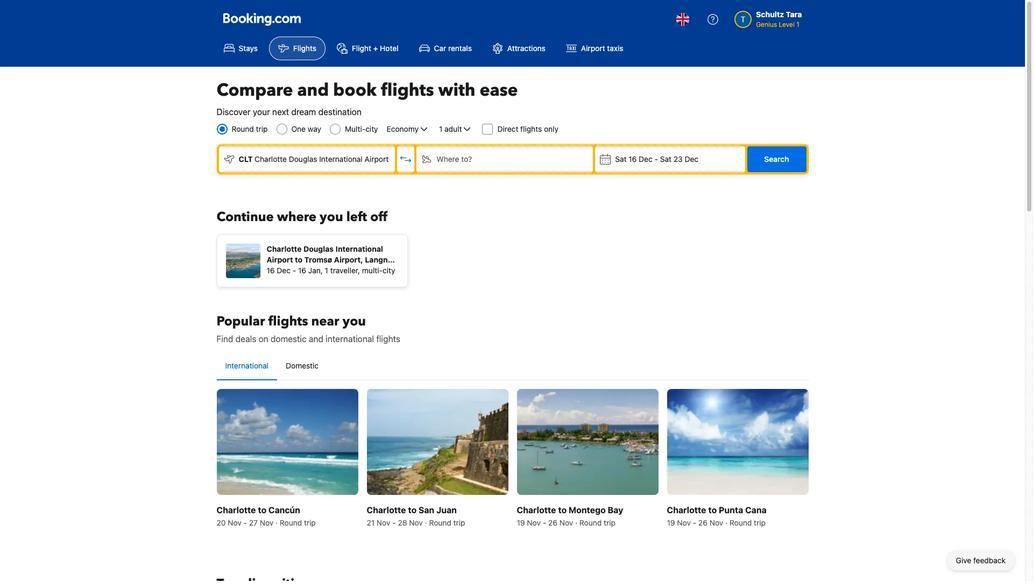 Task type: vqa. For each thing, say whether or not it's contained in the screenshot.
and inside Compare And Book Flights With Ease Discover Your Next Dream Destination
yes



Task type: locate. For each thing, give the bounding box(es) containing it.
2 26 from the left
[[699, 519, 708, 528]]

to
[[258, 506, 267, 515], [408, 506, 417, 515], [558, 506, 567, 515], [709, 506, 717, 515]]

0 vertical spatial airport
[[581, 44, 605, 53]]

·
[[276, 519, 278, 528], [425, 519, 427, 528], [576, 519, 578, 528], [726, 519, 728, 528]]

to left montego in the bottom of the page
[[558, 506, 567, 515]]

19 inside charlotte to montego bay 19 nov - 26 nov · round trip
[[517, 519, 525, 528]]

round for charlotte to san juan
[[429, 519, 452, 528]]

airport taxis link
[[557, 37, 633, 60]]

to for punta
[[709, 506, 717, 515]]

attractions link
[[483, 37, 555, 60]]

flights link
[[269, 37, 326, 60]]

ease
[[480, 79, 518, 102]]

airport inside airport taxis link
[[581, 44, 605, 53]]

2 vertical spatial 1
[[325, 266, 328, 275]]

international button
[[217, 352, 277, 380]]

trip inside charlotte to punta cana 19 nov - 26 nov · round trip
[[754, 519, 766, 528]]

to for cancún
[[258, 506, 267, 515]]

3 to from the left
[[558, 506, 567, 515]]

0 vertical spatial 1
[[797, 20, 800, 29]]

2 · from the left
[[425, 519, 427, 528]]

and down near on the bottom of page
[[309, 334, 324, 344]]

to left the cancún on the left bottom of page
[[258, 506, 267, 515]]

1 horizontal spatial 19
[[667, 519, 675, 528]]

flight
[[352, 44, 371, 53]]

flights
[[293, 44, 317, 53]]

2 horizontal spatial 16
[[629, 155, 637, 164]]

· down "san"
[[425, 519, 427, 528]]

charlotte up 20
[[217, 506, 256, 515]]

1 vertical spatial airport
[[365, 155, 389, 164]]

taxis
[[607, 44, 624, 53]]

round inside charlotte to san juan 21 nov - 28 nov · round trip
[[429, 519, 452, 528]]

0 horizontal spatial dec
[[277, 266, 291, 275]]

16 dec - 16 jan, 1 traveller, multi-city link
[[226, 237, 406, 278]]

trip inside charlotte to san juan 21 nov - 28 nov · round trip
[[454, 519, 465, 528]]

charlotte to san juan 21 nov - 28 nov · round trip
[[367, 506, 465, 528]]

2 horizontal spatial 1
[[797, 20, 800, 29]]

you up international
[[343, 313, 366, 331]]

trip for charlotte to montego bay
[[604, 519, 616, 528]]

popular
[[217, 313, 265, 331]]

airport down multi-city
[[365, 155, 389, 164]]

3 nov from the left
[[377, 519, 391, 528]]

1 horizontal spatial 1
[[439, 124, 443, 134]]

find
[[217, 334, 233, 344]]

1 · from the left
[[276, 519, 278, 528]]

round down juan
[[429, 519, 452, 528]]

1 horizontal spatial airport
[[581, 44, 605, 53]]

only
[[544, 124, 559, 134]]

economy
[[387, 124, 419, 134]]

off
[[370, 208, 388, 226]]

· for charlotte to san juan
[[425, 519, 427, 528]]

- inside dropdown button
[[655, 155, 658, 164]]

tab list
[[217, 352, 809, 381]]

you left left
[[320, 208, 343, 226]]

27
[[249, 519, 258, 528]]

round inside charlotte to punta cana 19 nov - 26 nov · round trip
[[730, 519, 752, 528]]

round inside charlotte to montego bay 19 nov - 26 nov · round trip
[[580, 519, 602, 528]]

1 vertical spatial 1
[[439, 124, 443, 134]]

1
[[797, 20, 800, 29], [439, 124, 443, 134], [325, 266, 328, 275]]

dec left 23
[[639, 155, 653, 164]]

compare and book flights with ease discover your next dream destination
[[217, 79, 518, 117]]

· inside charlotte to punta cana 19 nov - 26 nov · round trip
[[726, 519, 728, 528]]

1 19 from the left
[[517, 519, 525, 528]]

charlotte to cancún 20 nov - 27 nov · round trip
[[217, 506, 316, 528]]

1 vertical spatial city
[[383, 266, 395, 275]]

1 horizontal spatial city
[[383, 266, 395, 275]]

7 nov from the left
[[678, 519, 691, 528]]

4 to from the left
[[709, 506, 717, 515]]

0 vertical spatial city
[[366, 124, 378, 134]]

- inside charlotte to montego bay 19 nov - 26 nov · round trip
[[543, 519, 547, 528]]

round down montego in the bottom of the page
[[580, 519, 602, 528]]

flight + hotel link
[[328, 37, 408, 60]]

19 for charlotte to punta cana
[[667, 519, 675, 528]]

charlotte inside charlotte to punta cana 19 nov - 26 nov · round trip
[[667, 506, 707, 515]]

car rentals
[[434, 44, 472, 53]]

charlotte inside the charlotte to cancún 20 nov - 27 nov · round trip
[[217, 506, 256, 515]]

2 to from the left
[[408, 506, 417, 515]]

car rentals link
[[410, 37, 481, 60]]

· down punta
[[726, 519, 728, 528]]

16 dec - 16 jan, 1 traveller, multi-city
[[267, 266, 395, 275]]

to inside charlotte to punta cana 19 nov - 26 nov · round trip
[[709, 506, 717, 515]]

to inside the charlotte to cancún 20 nov - 27 nov · round trip
[[258, 506, 267, 515]]

5 nov from the left
[[527, 519, 541, 528]]

26 inside charlotte to punta cana 19 nov - 26 nov · round trip
[[699, 519, 708, 528]]

trip inside charlotte to montego bay 19 nov - 26 nov · round trip
[[604, 519, 616, 528]]

19 inside charlotte to punta cana 19 nov - 26 nov · round trip
[[667, 519, 675, 528]]

· for charlotte to montego bay
[[576, 519, 578, 528]]

19
[[517, 519, 525, 528], [667, 519, 675, 528]]

1 to from the left
[[258, 506, 267, 515]]

with
[[439, 79, 476, 102]]

1 vertical spatial and
[[309, 334, 324, 344]]

round down the cancún on the left bottom of page
[[280, 519, 302, 528]]

continue
[[217, 208, 274, 226]]

- inside charlotte to san juan 21 nov - 28 nov · round trip
[[393, 519, 396, 528]]

charlotte for charlotte to montego bay
[[517, 506, 556, 515]]

flight + hotel
[[352, 44, 399, 53]]

0 horizontal spatial 26
[[549, 519, 558, 528]]

city right traveller,
[[383, 266, 395, 275]]

1 26 from the left
[[549, 519, 558, 528]]

international down multi-
[[319, 155, 363, 164]]

nov
[[228, 519, 242, 528], [260, 519, 274, 528], [377, 519, 391, 528], [409, 519, 423, 528], [527, 519, 541, 528], [560, 519, 574, 528], [678, 519, 691, 528], [710, 519, 724, 528]]

to left punta
[[709, 506, 717, 515]]

way
[[308, 124, 321, 134]]

charlotte left montego in the bottom of the page
[[517, 506, 556, 515]]

you
[[320, 208, 343, 226], [343, 313, 366, 331]]

adult
[[445, 124, 462, 134]]

multi-
[[362, 266, 383, 275]]

0 vertical spatial you
[[320, 208, 343, 226]]

and up dream at the top of page
[[297, 79, 329, 102]]

16
[[629, 155, 637, 164], [267, 266, 275, 275], [298, 266, 306, 275]]

clt charlotte douglas international airport
[[239, 155, 389, 164]]

1 left the adult
[[439, 124, 443, 134]]

0 horizontal spatial 19
[[517, 519, 525, 528]]

airport taxis
[[581, 44, 624, 53]]

1 vertical spatial you
[[343, 313, 366, 331]]

26 inside charlotte to montego bay 19 nov - 26 nov · round trip
[[549, 519, 558, 528]]

where to?
[[437, 155, 472, 164]]

charlotte right clt
[[255, 155, 287, 164]]

0 vertical spatial and
[[297, 79, 329, 102]]

0 vertical spatial international
[[319, 155, 363, 164]]

flights
[[381, 79, 434, 102], [521, 124, 542, 134], [268, 313, 308, 331], [376, 334, 401, 344]]

1 horizontal spatial 26
[[699, 519, 708, 528]]

and
[[297, 79, 329, 102], [309, 334, 324, 344]]

city
[[366, 124, 378, 134], [383, 266, 395, 275]]

round down discover
[[232, 124, 254, 134]]

charlotte
[[255, 155, 287, 164], [217, 506, 256, 515], [367, 506, 406, 515], [517, 506, 556, 515], [667, 506, 707, 515]]

1 nov from the left
[[228, 519, 242, 528]]

charlotte inside charlotte to san juan 21 nov - 28 nov · round trip
[[367, 506, 406, 515]]

sat 16 dec - sat 23 dec button
[[596, 146, 745, 172]]

1 horizontal spatial sat
[[660, 155, 672, 164]]

to inside charlotte to montego bay 19 nov - 26 nov · round trip
[[558, 506, 567, 515]]

charlotte for charlotte to cancún
[[217, 506, 256, 515]]

dec right 23
[[685, 155, 699, 164]]

· inside charlotte to san juan 21 nov - 28 nov · round trip
[[425, 519, 427, 528]]

· inside charlotte to montego bay 19 nov - 26 nov · round trip
[[576, 519, 578, 528]]

4 · from the left
[[726, 519, 728, 528]]

0 horizontal spatial sat
[[615, 155, 627, 164]]

round
[[232, 124, 254, 134], [280, 519, 302, 528], [429, 519, 452, 528], [580, 519, 602, 528], [730, 519, 752, 528]]

- inside the charlotte to cancún 20 nov - 27 nov · round trip
[[244, 519, 247, 528]]

1 sat from the left
[[615, 155, 627, 164]]

international
[[319, 155, 363, 164], [225, 361, 269, 370]]

airport left taxis
[[581, 44, 605, 53]]

1 right jan,
[[325, 266, 328, 275]]

flights right international
[[376, 334, 401, 344]]

1 horizontal spatial international
[[319, 155, 363, 164]]

1 horizontal spatial 16
[[298, 266, 306, 275]]

international inside international button
[[225, 361, 269, 370]]

genius
[[757, 20, 778, 29]]

next
[[272, 107, 289, 117]]

charlotte up '21'
[[367, 506, 406, 515]]

-
[[655, 155, 658, 164], [293, 266, 296, 275], [244, 519, 247, 528], [393, 519, 396, 528], [543, 519, 547, 528], [693, 519, 697, 528]]

attractions
[[508, 44, 546, 53]]

1 vertical spatial international
[[225, 361, 269, 370]]

1 horizontal spatial dec
[[639, 155, 653, 164]]

where to? button
[[417, 146, 593, 172]]

3 · from the left
[[576, 519, 578, 528]]

0 horizontal spatial city
[[366, 124, 378, 134]]

round for charlotte to punta cana
[[730, 519, 752, 528]]

2 sat from the left
[[660, 155, 672, 164]]

international down deals
[[225, 361, 269, 370]]

1 adult
[[439, 124, 462, 134]]

charlotte to punta cana image
[[667, 389, 809, 495]]

· down montego in the bottom of the page
[[576, 519, 578, 528]]

give
[[957, 556, 972, 565]]

1 adult button
[[438, 123, 474, 136]]

charlotte left punta
[[667, 506, 707, 515]]

schultz tara genius level 1
[[757, 10, 802, 29]]

2 19 from the left
[[667, 519, 675, 528]]

clt
[[239, 155, 253, 164]]

charlotte to san juan image
[[367, 389, 509, 495]]

to left "san"
[[408, 506, 417, 515]]

level
[[779, 20, 795, 29]]

trip for charlotte to san juan
[[454, 519, 465, 528]]

tara
[[786, 10, 802, 19]]

flights up economy at left top
[[381, 79, 434, 102]]

0 horizontal spatial international
[[225, 361, 269, 370]]

· down the cancún on the left bottom of page
[[276, 519, 278, 528]]

charlotte inside charlotte to montego bay 19 nov - 26 nov · round trip
[[517, 506, 556, 515]]

1 down tara on the top right
[[797, 20, 800, 29]]

to inside charlotte to san juan 21 nov - 28 nov · round trip
[[408, 506, 417, 515]]

continue where you left off
[[217, 208, 388, 226]]

21
[[367, 519, 375, 528]]

dec left jan,
[[277, 266, 291, 275]]

city left economy at left top
[[366, 124, 378, 134]]

flights inside compare and book flights with ease discover your next dream destination
[[381, 79, 434, 102]]

booking.com logo image
[[223, 13, 301, 26], [223, 13, 301, 26]]

dec
[[639, 155, 653, 164], [685, 155, 699, 164], [277, 266, 291, 275]]

search button
[[748, 146, 807, 172]]

dream
[[291, 107, 316, 117]]

sat 16 dec - sat 23 dec
[[615, 155, 699, 164]]

flights up domestic at the bottom of page
[[268, 313, 308, 331]]

one way
[[292, 124, 321, 134]]

cancún
[[269, 506, 300, 515]]

round down punta
[[730, 519, 752, 528]]



Task type: describe. For each thing, give the bounding box(es) containing it.
montego
[[569, 506, 606, 515]]

deals
[[236, 334, 256, 344]]

1 inside schultz tara genius level 1
[[797, 20, 800, 29]]

round trip
[[232, 124, 268, 134]]

where
[[437, 155, 460, 164]]

direct flights only
[[498, 124, 559, 134]]

charlotte to punta cana 19 nov - 26 nov · round trip
[[667, 506, 767, 528]]

- inside charlotte to punta cana 19 nov - 26 nov · round trip
[[693, 519, 697, 528]]

6 nov from the left
[[560, 519, 574, 528]]

16 inside sat 16 dec - sat 23 dec dropdown button
[[629, 155, 637, 164]]

23
[[674, 155, 683, 164]]

20
[[217, 519, 226, 528]]

one
[[292, 124, 306, 134]]

near
[[311, 313, 339, 331]]

popular flights near you find deals on domestic and international flights
[[217, 313, 401, 344]]

19 for charlotte to montego bay
[[517, 519, 525, 528]]

where
[[277, 208, 317, 226]]

give feedback
[[957, 556, 1006, 565]]

domestic
[[286, 361, 319, 370]]

26 for montego
[[549, 519, 558, 528]]

traveller,
[[330, 266, 360, 275]]

26 for punta
[[699, 519, 708, 528]]

feedback
[[974, 556, 1006, 565]]

cana
[[746, 506, 767, 515]]

charlotte to cancún image
[[217, 389, 358, 495]]

2 horizontal spatial dec
[[685, 155, 699, 164]]

tab list containing international
[[217, 352, 809, 381]]

round for charlotte to montego bay
[[580, 519, 602, 528]]

destination
[[318, 107, 362, 117]]

hotel
[[380, 44, 399, 53]]

4 nov from the left
[[409, 519, 423, 528]]

car
[[434, 44, 446, 53]]

charlotte to montego bay 19 nov - 26 nov · round trip
[[517, 506, 624, 528]]

your
[[253, 107, 270, 117]]

discover
[[217, 107, 251, 117]]

+
[[373, 44, 378, 53]]

round inside the charlotte to cancún 20 nov - 27 nov · round trip
[[280, 519, 302, 528]]

flights left only
[[521, 124, 542, 134]]

0 horizontal spatial 16
[[267, 266, 275, 275]]

give feedback button
[[948, 551, 1015, 571]]

charlotte to montego bay image
[[517, 389, 659, 495]]

charlotte for charlotte to punta cana
[[667, 506, 707, 515]]

schultz
[[757, 10, 785, 19]]

and inside popular flights near you find deals on domestic and international flights
[[309, 334, 324, 344]]

trip inside the charlotte to cancún 20 nov - 27 nov · round trip
[[304, 519, 316, 528]]

jan,
[[308, 266, 323, 275]]

to for san
[[408, 506, 417, 515]]

left
[[347, 208, 367, 226]]

trip for charlotte to punta cana
[[754, 519, 766, 528]]

bay
[[608, 506, 624, 515]]

direct
[[498, 124, 519, 134]]

domestic button
[[277, 352, 327, 380]]

rentals
[[448, 44, 472, 53]]

search
[[765, 155, 790, 164]]

on
[[259, 334, 269, 344]]

douglas
[[289, 155, 317, 164]]

· inside the charlotte to cancún 20 nov - 27 nov · round trip
[[276, 519, 278, 528]]

multi-city
[[345, 124, 378, 134]]

compare
[[217, 79, 293, 102]]

and inside compare and book flights with ease discover your next dream destination
[[297, 79, 329, 102]]

0 horizontal spatial airport
[[365, 155, 389, 164]]

8 nov from the left
[[710, 519, 724, 528]]

0 horizontal spatial 1
[[325, 266, 328, 275]]

punta
[[719, 506, 744, 515]]

· for charlotte to punta cana
[[726, 519, 728, 528]]

stays link
[[215, 37, 267, 60]]

to?
[[462, 155, 472, 164]]

multi-
[[345, 124, 366, 134]]

domestic
[[271, 334, 307, 344]]

1 inside dropdown button
[[439, 124, 443, 134]]

28
[[398, 519, 407, 528]]

to for montego
[[558, 506, 567, 515]]

you inside popular flights near you find deals on domestic and international flights
[[343, 313, 366, 331]]

stays
[[239, 44, 258, 53]]

2 nov from the left
[[260, 519, 274, 528]]

san
[[419, 506, 435, 515]]

international
[[326, 334, 374, 344]]

book
[[333, 79, 377, 102]]

juan
[[437, 506, 457, 515]]

charlotte for charlotte to san juan
[[367, 506, 406, 515]]



